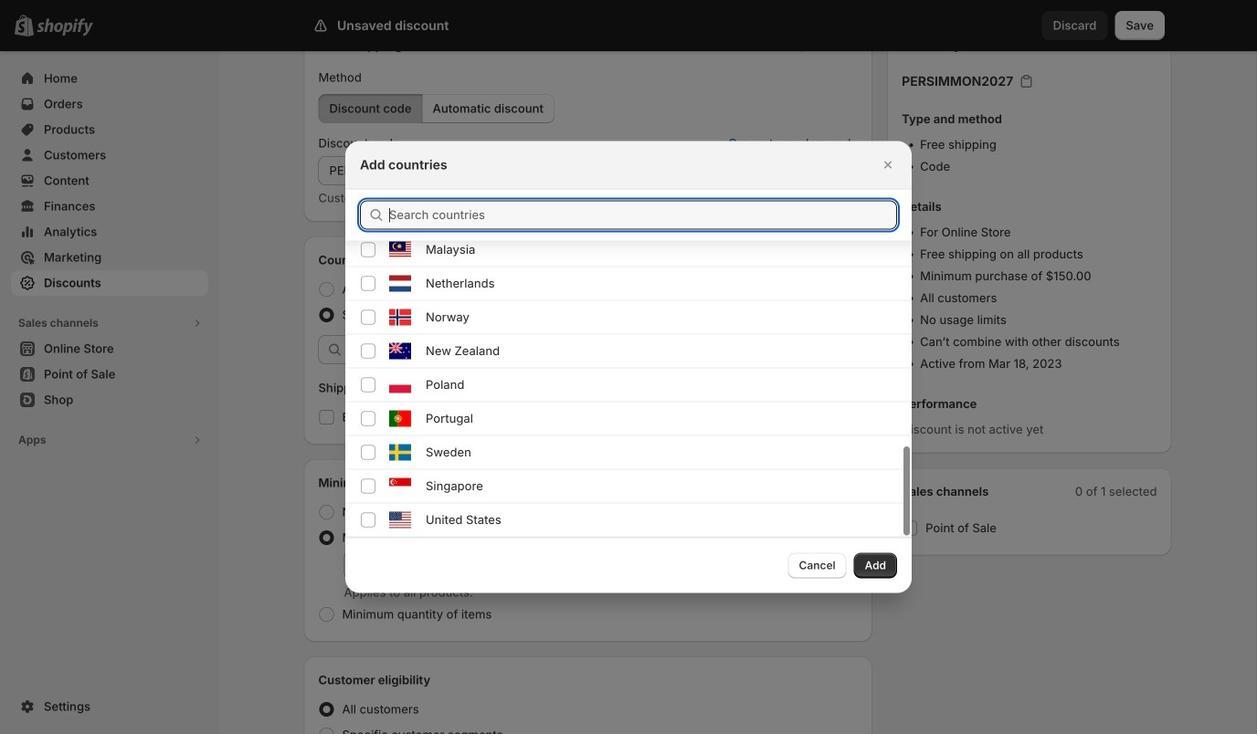 Task type: vqa. For each thing, say whether or not it's contained in the screenshot.
text box
no



Task type: describe. For each thing, give the bounding box(es) containing it.
Search countries text field
[[389, 201, 898, 230]]

shopify image
[[37, 18, 93, 36]]



Task type: locate. For each thing, give the bounding box(es) containing it.
dialog
[[0, 0, 1258, 594]]



